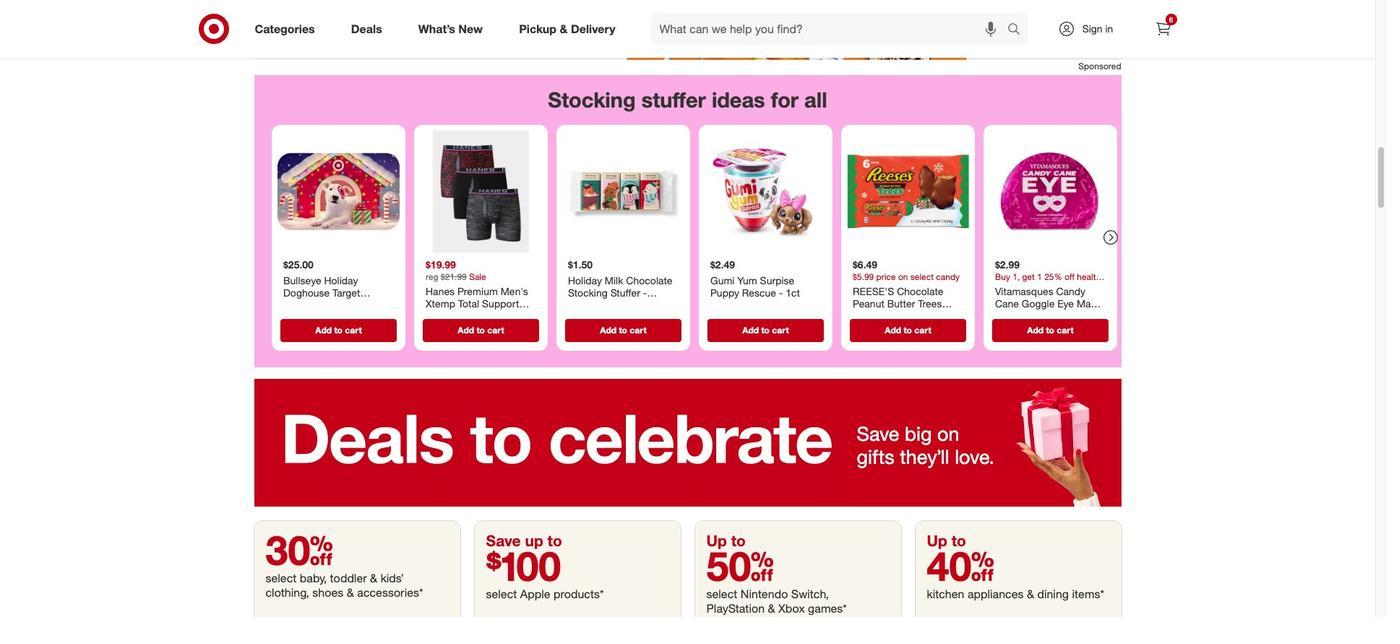 Task type: describe. For each thing, give the bounding box(es) containing it.
deals link
[[339, 13, 400, 45]]

cart for $6.49 $5.99 price on select candy reese's chocolate peanut butter trees holiday candy - 6ct/1.2oz
[[914, 325, 931, 335]]

holiday inside the $6.49 $5.99 price on select candy reese's chocolate peanut butter trees holiday candy - 6ct/1.2oz
[[852, 310, 886, 322]]

$1.50 holiday milk chocolate stocking stuffer - 2.1oz/4ct - favorite day™
[[568, 258, 672, 324]]

6 add to cart button from the left
[[992, 319, 1108, 342]]

peanut
[[852, 297, 884, 310]]

& right shoes
[[347, 586, 354, 600]]

stuffer
[[642, 87, 706, 113]]

select inside 30 select baby, toddler & kids' clothing, shoes & accessories*
[[266, 571, 297, 586]]

mask
[[1076, 297, 1101, 310]]

giftcard
[[283, 299, 321, 312]]

vitamasques candy cane goggle eye mask - 0.34 fl oz
[[995, 285, 1101, 322]]

xbox
[[778, 602, 805, 616]]

pickup & delivery link
[[507, 13, 633, 45]]

$19.99
[[425, 258, 456, 271]]

add for $1.50 holiday milk chocolate stocking stuffer - 2.1oz/4ct - favorite day™
[[600, 325, 616, 335]]

sale
[[469, 271, 486, 282]]

2 add from the left
[[457, 325, 474, 335]]

apple
[[520, 587, 550, 602]]

holiday milk chocolate stocking stuffer - 2.1oz/4ct - favorite day™ image
[[562, 131, 684, 253]]

target
[[332, 287, 360, 299]]

what's
[[418, 21, 455, 36]]

save for save up to
[[486, 532, 521, 550]]

puppy
[[710, 287, 739, 299]]

add to cart button for $25.00 bullseye holiday doghouse target giftcard $25
[[280, 319, 396, 342]]

$2.49
[[710, 258, 735, 271]]

on inside save big on gifts they'll love.
[[937, 422, 959, 446]]

gumi
[[710, 274, 734, 286]]

appliances
[[968, 587, 1024, 602]]

categories link
[[242, 13, 333, 45]]

deals
[[351, 21, 382, 36]]

to up the kitchen
[[952, 532, 966, 550]]

select inside the $6.49 $5.99 price on select candy reese's chocolate peanut butter trees holiday candy - 6ct/1.2oz
[[910, 271, 933, 282]]

surpise
[[760, 274, 794, 286]]

cane
[[995, 297, 1019, 310]]

reg
[[425, 271, 438, 282]]

What can we help you find? suggestions appear below search field
[[651, 13, 1011, 45]]

reese's
[[852, 285, 894, 297]]

kids'
[[381, 571, 404, 586]]

2 add to cart from the left
[[457, 325, 504, 335]]

all
[[804, 87, 827, 113]]

games*
[[808, 602, 847, 616]]

reese's chocolate peanut butter trees holiday candy - 6ct/1.2oz image
[[847, 131, 969, 253]]

save big on gifts they'll love.
[[857, 422, 994, 469]]

on inside the $6.49 $5.99 price on select candy reese's chocolate peanut butter trees holiday candy - 6ct/1.2oz
[[898, 271, 908, 282]]

candy inside vitamasques candy cane goggle eye mask - 0.34 fl oz
[[1056, 285, 1085, 297]]

$25.00 bullseye holiday doghouse target giftcard $25
[[283, 258, 360, 312]]

what's new
[[418, 21, 483, 36]]

add for $25.00 bullseye holiday doghouse target giftcard $25
[[315, 325, 331, 335]]

accessories*
[[357, 586, 423, 600]]

up to for 40
[[927, 532, 966, 550]]

fl
[[1024, 310, 1029, 322]]

$1.50
[[568, 258, 592, 271]]

30 select baby, toddler & kids' clothing, shoes & accessories*
[[266, 526, 423, 600]]

& inside select nintendo switch, playstation & xbox games*
[[768, 602, 775, 616]]

holiday inside '$1.50 holiday milk chocolate stocking stuffer - 2.1oz/4ct - favorite day™'
[[568, 274, 602, 286]]

switch,
[[791, 587, 829, 602]]

pickup & delivery
[[519, 21, 615, 36]]

goggle
[[1021, 297, 1054, 310]]

pickup
[[519, 21, 556, 36]]

to for the vitamasques candy cane goggle eye mask - 0.34 fl oz image
[[1046, 325, 1054, 335]]

6ct/1.2oz
[[852, 323, 895, 335]]

chocolate inside '$1.50 holiday milk chocolate stocking stuffer - 2.1oz/4ct - favorite day™'
[[626, 274, 672, 286]]

select apple products*
[[486, 587, 604, 602]]

$21.99
[[440, 271, 466, 282]]

& right pickup
[[560, 21, 568, 36]]

day™
[[568, 312, 591, 324]]

$5.99
[[852, 271, 874, 282]]

& left kids'
[[370, 571, 377, 586]]

gumi yum surpise puppy rescue - 1ct image
[[704, 131, 826, 253]]

50
[[706, 542, 774, 591]]

to right up
[[547, 532, 562, 550]]

baby,
[[300, 571, 327, 586]]

dining
[[1037, 587, 1069, 602]]

oz
[[1032, 310, 1043, 322]]

1ct
[[785, 287, 800, 299]]

0 vertical spatial stocking
[[548, 87, 636, 113]]

add to cart for $6.49 $5.99 price on select candy reese's chocolate peanut butter trees holiday candy - 6ct/1.2oz
[[884, 325, 931, 335]]

milk
[[604, 274, 623, 286]]

sign in link
[[1045, 13, 1136, 45]]

$2.99
[[995, 258, 1019, 271]]

they'll
[[900, 445, 949, 469]]

kitchen
[[927, 587, 964, 602]]

up to for 50
[[706, 532, 746, 550]]

6 add to cart from the left
[[1027, 325, 1073, 335]]

delivery
[[571, 21, 615, 36]]

playstation
[[706, 602, 765, 616]]

add to cart button for $6.49 $5.99 price on select candy reese's chocolate peanut butter trees holiday candy - 6ct/1.2oz
[[849, 319, 966, 342]]

40
[[927, 542, 994, 591]]

doghouse
[[283, 287, 329, 299]]

vitamasques candy cane goggle eye mask - 0.34 fl oz image
[[989, 131, 1111, 253]]

hanes premium men's xtemp total support pouch anti chafing 3pk boxer briefs - red/gray m image
[[420, 131, 542, 253]]

items*
[[1072, 587, 1104, 602]]

select nintendo switch, playstation & xbox games*
[[706, 587, 847, 616]]

for
[[771, 87, 799, 113]]



Task type: vqa. For each thing, say whether or not it's contained in the screenshot.


Task type: locate. For each thing, give the bounding box(es) containing it.
nintendo
[[741, 587, 788, 602]]

0 vertical spatial candy
[[1056, 285, 1085, 297]]

save left up
[[486, 532, 521, 550]]

to down $25
[[334, 325, 342, 335]]

price
[[876, 271, 895, 282]]

add to cart for $1.50 holiday milk chocolate stocking stuffer - 2.1oz/4ct - favorite day™
[[600, 325, 646, 335]]

1 horizontal spatial save
[[857, 422, 899, 446]]

save left the big
[[857, 422, 899, 446]]

sponsored
[[1078, 61, 1121, 72]]

6
[[1169, 15, 1173, 24]]

$100
[[486, 542, 561, 591]]

0 horizontal spatial holiday
[[324, 274, 358, 286]]

$2.49 gumi yum surpise puppy rescue - 1ct
[[710, 258, 800, 299]]

cart for $25.00 bullseye holiday doghouse target giftcard $25
[[345, 325, 361, 335]]

advertisement region
[[254, 0, 1121, 60]]

3 cart from the left
[[629, 325, 646, 335]]

to
[[334, 325, 342, 335], [476, 325, 484, 335], [619, 325, 627, 335], [761, 325, 769, 335], [903, 325, 912, 335], [1046, 325, 1054, 335], [547, 532, 562, 550], [731, 532, 746, 550], [952, 532, 966, 550]]

add to cart down the 'sale'
[[457, 325, 504, 335]]

- down stuffer
[[613, 299, 617, 312]]

add to cart button down butter
[[849, 319, 966, 342]]

holiday
[[324, 274, 358, 286], [568, 274, 602, 286], [852, 310, 886, 322]]

-
[[643, 287, 647, 299], [779, 287, 782, 299], [613, 299, 617, 312], [921, 310, 925, 322], [995, 310, 999, 322]]

add for $6.49 $5.99 price on select candy reese's chocolate peanut butter trees holiday candy - 6ct/1.2oz
[[884, 325, 901, 335]]

- left 0.34
[[995, 310, 999, 322]]

1 add to cart button from the left
[[280, 319, 396, 342]]

add for $2.49 gumi yum surpise puppy rescue - 1ct
[[742, 325, 758, 335]]

eye
[[1057, 297, 1074, 310]]

0 horizontal spatial candy
[[889, 310, 918, 322]]

0.34
[[1001, 310, 1021, 322]]

add to cart button down goggle
[[992, 319, 1108, 342]]

stocking up 2.1oz/4ct
[[568, 287, 607, 299]]

up
[[706, 532, 727, 550], [927, 532, 947, 550]]

add to cart down oz
[[1027, 325, 1073, 335]]

carousel region
[[254, 75, 1121, 380]]

up up the kitchen
[[927, 532, 947, 550]]

4 add from the left
[[742, 325, 758, 335]]

holiday up target
[[324, 274, 358, 286]]

1 horizontal spatial on
[[937, 422, 959, 446]]

& left xbox
[[768, 602, 775, 616]]

save for save big on gifts they'll love.
[[857, 422, 899, 446]]

add
[[315, 325, 331, 335], [457, 325, 474, 335], [600, 325, 616, 335], [742, 325, 758, 335], [884, 325, 901, 335], [1027, 325, 1043, 335]]

- inside vitamasques candy cane goggle eye mask - 0.34 fl oz
[[995, 310, 999, 322]]

$6.49 $5.99 price on select candy reese's chocolate peanut butter trees holiday candy - 6ct/1.2oz
[[852, 258, 959, 335]]

up
[[525, 532, 543, 550]]

5 add to cart button from the left
[[849, 319, 966, 342]]

love.
[[955, 445, 994, 469]]

add to cart button for $1.50 holiday milk chocolate stocking stuffer - 2.1oz/4ct - favorite day™
[[565, 319, 681, 342]]

on
[[898, 271, 908, 282], [937, 422, 959, 446]]

4 add to cart from the left
[[742, 325, 789, 335]]

bullseye holiday doghouse target giftcard $25 image
[[277, 131, 399, 253]]

candy
[[1056, 285, 1085, 297], [889, 310, 918, 322]]

add to cart down rescue
[[742, 325, 789, 335]]

candy inside the $6.49 $5.99 price on select candy reese's chocolate peanut butter trees holiday candy - 6ct/1.2oz
[[889, 310, 918, 322]]

select left apple
[[486, 587, 517, 602]]

to down rescue
[[761, 325, 769, 335]]

new
[[458, 21, 483, 36]]

add down oz
[[1027, 325, 1043, 335]]

up up playstation on the bottom of the page
[[706, 532, 727, 550]]

cart
[[345, 325, 361, 335], [487, 325, 504, 335], [629, 325, 646, 335], [772, 325, 789, 335], [914, 325, 931, 335], [1056, 325, 1073, 335]]

0 horizontal spatial chocolate
[[626, 274, 672, 286]]

$6.49
[[852, 258, 877, 271]]

select
[[910, 271, 933, 282], [266, 571, 297, 586], [486, 587, 517, 602], [706, 587, 737, 602]]

$19.99 reg $21.99 sale
[[425, 258, 486, 282]]

candy up eye
[[1056, 285, 1085, 297]]

6 cart from the left
[[1056, 325, 1073, 335]]

toddler
[[330, 571, 367, 586]]

chocolate
[[626, 274, 672, 286], [897, 285, 943, 297]]

30
[[266, 526, 333, 575]]

3 add to cart from the left
[[600, 325, 646, 335]]

1 up to from the left
[[706, 532, 746, 550]]

add to cart for $25.00 bullseye holiday doghouse target giftcard $25
[[315, 325, 361, 335]]

- for yum
[[779, 287, 782, 299]]

butter
[[887, 297, 915, 310]]

stocking down the delivery at top
[[548, 87, 636, 113]]

big
[[905, 422, 932, 446]]

shoes
[[312, 586, 344, 600]]

categories
[[255, 21, 315, 36]]

save
[[857, 422, 899, 446], [486, 532, 521, 550]]

- inside "$2.49 gumi yum surpise puppy rescue - 1ct"
[[779, 287, 782, 299]]

stocking inside '$1.50 holiday milk chocolate stocking stuffer - 2.1oz/4ct - favorite day™'
[[568, 287, 607, 299]]

up for 50
[[706, 532, 727, 550]]

2 horizontal spatial holiday
[[852, 310, 886, 322]]

select left candy
[[910, 271, 933, 282]]

candy
[[936, 271, 959, 282]]

clothing,
[[266, 586, 309, 600]]

- down the trees
[[921, 310, 925, 322]]

cart for $2.49 gumi yum surpise puppy rescue - 1ct
[[772, 325, 789, 335]]

3 add to cart button from the left
[[565, 319, 681, 342]]

1 cart from the left
[[345, 325, 361, 335]]

stocking stuffer ideas for all
[[548, 87, 827, 113]]

2 up from the left
[[927, 532, 947, 550]]

save up to
[[486, 532, 562, 550]]

on right price
[[898, 271, 908, 282]]

1 vertical spatial stocking
[[568, 287, 607, 299]]

what's new link
[[406, 13, 501, 45]]

bullseye
[[283, 274, 321, 286]]

chocolate up stuffer
[[626, 274, 672, 286]]

products*
[[554, 587, 604, 602]]

- up favorite
[[643, 287, 647, 299]]

2 add to cart button from the left
[[422, 319, 539, 342]]

yum
[[737, 274, 757, 286]]

candy down butter
[[889, 310, 918, 322]]

to for gumi yum surpise puppy rescue - 1ct image
[[761, 325, 769, 335]]

- for milk
[[643, 287, 647, 299]]

trees
[[918, 297, 942, 310]]

0 horizontal spatial up to
[[706, 532, 746, 550]]

select left the nintendo
[[706, 587, 737, 602]]

to for hanes premium men's xtemp total support pouch anti chafing 3pk boxer briefs - red/gray m "image"
[[476, 325, 484, 335]]

on right the big
[[937, 422, 959, 446]]

5 cart from the left
[[914, 325, 931, 335]]

1 horizontal spatial chocolate
[[897, 285, 943, 297]]

to down the 'sale'
[[476, 325, 484, 335]]

1 add to cart from the left
[[315, 325, 361, 335]]

& left dining
[[1027, 587, 1034, 602]]

up to
[[706, 532, 746, 550], [927, 532, 966, 550]]

1 vertical spatial on
[[937, 422, 959, 446]]

6 add from the left
[[1027, 325, 1043, 335]]

1 horizontal spatial up
[[927, 532, 947, 550]]

add down the 'sale'
[[457, 325, 474, 335]]

add down $25
[[315, 325, 331, 335]]

add to cart down favorite
[[600, 325, 646, 335]]

add to cart button down the 'sale'
[[422, 319, 539, 342]]

holiday down "$1.50"
[[568, 274, 602, 286]]

up to up the kitchen
[[927, 532, 966, 550]]

sign
[[1082, 22, 1102, 35]]

4 cart from the left
[[772, 325, 789, 335]]

to down favorite
[[619, 325, 627, 335]]

rescue
[[742, 287, 776, 299]]

cart for $1.50 holiday milk chocolate stocking stuffer - 2.1oz/4ct - favorite day™
[[629, 325, 646, 335]]

up for 40
[[927, 532, 947, 550]]

1 horizontal spatial up to
[[927, 532, 966, 550]]

1 horizontal spatial holiday
[[568, 274, 602, 286]]

0 vertical spatial save
[[857, 422, 899, 446]]

save inside save big on gifts they'll love.
[[857, 422, 899, 446]]

add to cart for $2.49 gumi yum surpise puppy rescue - 1ct
[[742, 325, 789, 335]]

to up the nintendo
[[731, 532, 746, 550]]

sign in
[[1082, 22, 1113, 35]]

add to cart button down favorite
[[565, 319, 681, 342]]

5 add from the left
[[884, 325, 901, 335]]

select left baby,
[[266, 571, 297, 586]]

favorite
[[619, 299, 655, 312]]

add to cart button down $25
[[280, 319, 396, 342]]

to down vitamasques candy cane goggle eye mask - 0.34 fl oz
[[1046, 325, 1054, 335]]

stocking
[[548, 87, 636, 113], [568, 287, 607, 299]]

vitamasques
[[995, 285, 1053, 297]]

0 horizontal spatial on
[[898, 271, 908, 282]]

to for bullseye holiday doghouse target giftcard $25 image
[[334, 325, 342, 335]]

- inside the $6.49 $5.99 price on select candy reese's chocolate peanut butter trees holiday candy - 6ct/1.2oz
[[921, 310, 925, 322]]

0 horizontal spatial up
[[706, 532, 727, 550]]

0 horizontal spatial save
[[486, 532, 521, 550]]

1 vertical spatial save
[[486, 532, 521, 550]]

add to cart button
[[280, 319, 396, 342], [422, 319, 539, 342], [565, 319, 681, 342], [707, 319, 823, 342], [849, 319, 966, 342], [992, 319, 1108, 342]]

holiday inside $25.00 bullseye holiday doghouse target giftcard $25
[[324, 274, 358, 286]]

search button
[[1001, 13, 1035, 48]]

add to cart button for $2.49 gumi yum surpise puppy rescue - 1ct
[[707, 319, 823, 342]]

3 add from the left
[[600, 325, 616, 335]]

1 up from the left
[[706, 532, 727, 550]]

2 up to from the left
[[927, 532, 966, 550]]

ideas
[[712, 87, 765, 113]]

$25
[[324, 299, 340, 312]]

- left 1ct
[[779, 287, 782, 299]]

to for holiday milk chocolate stocking stuffer - 2.1oz/4ct - favorite day™ image
[[619, 325, 627, 335]]

add down butter
[[884, 325, 901, 335]]

kitchen appliances & dining items*
[[927, 587, 1104, 602]]

&
[[560, 21, 568, 36], [370, 571, 377, 586], [347, 586, 354, 600], [1027, 587, 1034, 602], [768, 602, 775, 616]]

2 cart from the left
[[487, 325, 504, 335]]

in
[[1105, 22, 1113, 35]]

2.1oz/4ct
[[568, 299, 610, 312]]

add to cart
[[315, 325, 361, 335], [457, 325, 504, 335], [600, 325, 646, 335], [742, 325, 789, 335], [884, 325, 931, 335], [1027, 325, 1073, 335]]

1 vertical spatial candy
[[889, 310, 918, 322]]

6 link
[[1147, 13, 1179, 45]]

1 add from the left
[[315, 325, 331, 335]]

add down rescue
[[742, 325, 758, 335]]

5 add to cart from the left
[[884, 325, 931, 335]]

chocolate inside the $6.49 $5.99 price on select candy reese's chocolate peanut butter trees holiday candy - 6ct/1.2oz
[[897, 285, 943, 297]]

4 add to cart button from the left
[[707, 319, 823, 342]]

1 horizontal spatial candy
[[1056, 285, 1085, 297]]

to down butter
[[903, 325, 912, 335]]

search
[[1001, 23, 1035, 37]]

0 vertical spatial on
[[898, 271, 908, 282]]

add to cart down butter
[[884, 325, 931, 335]]

- for cane
[[995, 310, 999, 322]]

$25.00
[[283, 258, 313, 271]]

up to up the nintendo
[[706, 532, 746, 550]]

stuffer
[[610, 287, 640, 299]]

add down 2.1oz/4ct
[[600, 325, 616, 335]]

select inside select nintendo switch, playstation & xbox games*
[[706, 587, 737, 602]]

chocolate up the trees
[[897, 285, 943, 297]]

holiday down peanut
[[852, 310, 886, 322]]

gifts
[[857, 445, 894, 469]]

add to cart down $25
[[315, 325, 361, 335]]

to for reese's chocolate peanut butter trees holiday candy - 6ct/1.2oz image
[[903, 325, 912, 335]]

add to cart button down rescue
[[707, 319, 823, 342]]



